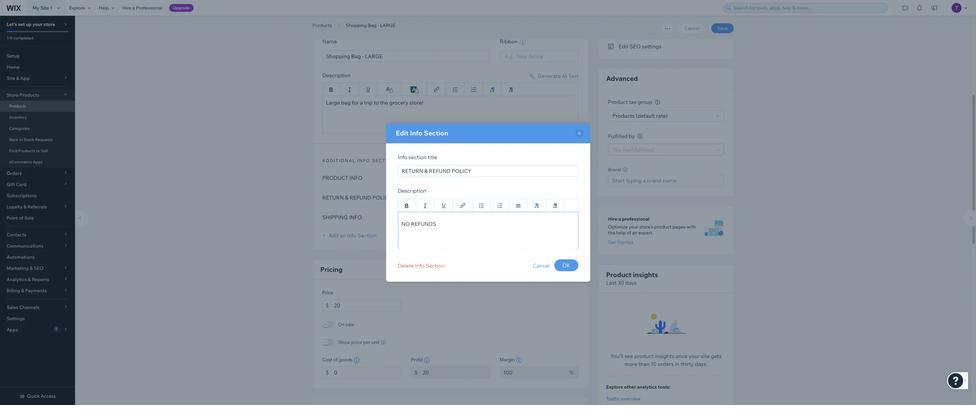 Task type: locate. For each thing, give the bounding box(es) containing it.
0 vertical spatial cancel button
[[679, 23, 705, 33]]

product inside product insights last 30 days
[[606, 271, 632, 279]]

per
[[363, 340, 370, 346]]

1 horizontal spatial cancel
[[685, 25, 700, 31]]

info for shipping info
[[349, 214, 362, 221]]

traffic overview link
[[606, 397, 726, 403]]

12"
[[414, 175, 422, 181]]

1 horizontal spatial your
[[629, 224, 638, 230]]

to
[[374, 99, 379, 106], [36, 148, 40, 153]]

products link up name
[[309, 22, 335, 29]]

sidebar element
[[0, 16, 75, 406]]

(default
[[636, 113, 655, 119]]

2 horizontal spatial a
[[619, 216, 621, 222]]

info up add an info section
[[349, 214, 362, 221]]

to left the sell
[[36, 148, 40, 153]]

1 horizontal spatial in
[[675, 361, 679, 368]]

insights up days
[[633, 271, 658, 279]]

info for basic
[[340, 21, 353, 26]]

large bag for a trip to the grocery store!
[[326, 99, 423, 106]]

info tooltip image right profit
[[424, 358, 430, 364]]

in right back
[[19, 137, 23, 142]]

0 horizontal spatial explore
[[69, 5, 85, 11]]

no
[[402, 221, 410, 227]]

1 vertical spatial hire
[[608, 216, 618, 222]]

1 horizontal spatial description
[[398, 188, 426, 194]]

of right help
[[627, 230, 631, 236]]

the left 'grocery'
[[380, 99, 388, 106]]

than
[[639, 361, 650, 368]]

2 horizontal spatial of
[[627, 230, 631, 236]]

ecommerce
[[9, 160, 32, 165]]

section right delete
[[426, 263, 445, 269]]

None text field
[[334, 300, 401, 312], [423, 367, 490, 379], [334, 300, 401, 312], [423, 367, 490, 379]]

2 vertical spatial your
[[689, 353, 700, 360]]

in down once
[[675, 361, 679, 368]]

info
[[350, 175, 363, 181], [349, 214, 362, 221]]

edit seo settings button
[[608, 42, 662, 51]]

explore other analytics tools:
[[606, 385, 670, 391]]

1 horizontal spatial of
[[333, 357, 338, 363]]

1 vertical spatial product
[[606, 271, 632, 279]]

in inside sidebar element
[[19, 137, 23, 142]]

Add a product name text field
[[322, 50, 490, 62]]

sale
[[24, 215, 34, 221]]

1 horizontal spatial an
[[632, 230, 637, 236]]

0 horizontal spatial cancel
[[533, 263, 550, 269]]

a left professional
[[132, 5, 135, 11]]

insights inside you'll see product insights once your site gets more than 10 orders in thirty days.
[[655, 353, 674, 360]]

shopping bag - large
[[346, 22, 396, 28]]

the inside "optimize your store's product pages with the help of an expert."
[[608, 230, 615, 236]]

cancel left save
[[685, 25, 700, 31]]

1 vertical spatial cancel
[[533, 263, 550, 269]]

x
[[423, 175, 426, 181]]

your inside you'll see product insights once your site gets more than 10 orders in thirty days.
[[689, 353, 700, 360]]

$ for on sale
[[326, 302, 329, 309]]

1 vertical spatial product
[[655, 224, 672, 230]]

info tooltip image
[[638, 134, 643, 139], [354, 358, 360, 364]]

1 horizontal spatial info
[[357, 158, 370, 163]]

1 vertical spatial info tooltip image
[[354, 358, 360, 364]]

info tooltip image
[[655, 100, 660, 105], [424, 358, 430, 364], [516, 358, 522, 364]]

help
[[616, 230, 626, 236]]

Select box search field
[[505, 51, 573, 62]]

0 vertical spatial info tooltip image
[[638, 134, 643, 139]]

site
[[40, 5, 49, 11]]

product inside button
[[651, 30, 671, 36]]

cancel left ok
[[533, 263, 550, 269]]

1 horizontal spatial a
[[360, 99, 363, 106]]

of for goods
[[333, 357, 338, 363]]

info
[[410, 129, 423, 137], [398, 154, 407, 161], [347, 232, 357, 239], [415, 263, 425, 269]]

1 horizontal spatial info tooltip image
[[516, 358, 522, 364]]

0 horizontal spatial of
[[19, 215, 23, 221]]

pricing
[[320, 266, 343, 274]]

Start typing a brand name field
[[611, 175, 722, 187]]

trip
[[364, 99, 373, 106]]

a for hire a professional
[[619, 216, 621, 222]]

0 vertical spatial description
[[322, 72, 351, 79]]

0 vertical spatial to
[[374, 99, 379, 106]]

products up name
[[312, 22, 332, 28]]

edit for edit seo settings
[[619, 43, 629, 50]]

1 vertical spatial explore
[[606, 385, 623, 391]]

a up optimize at right bottom
[[619, 216, 621, 222]]

product left pages
[[655, 224, 672, 230]]

false text field
[[322, 96, 579, 134]]

explore
[[69, 5, 85, 11], [606, 385, 623, 391]]

2 horizontal spatial info tooltip image
[[655, 100, 660, 105]]

1 vertical spatial the
[[608, 230, 615, 236]]

insights up orders
[[655, 353, 674, 360]]

create coupon button
[[608, 15, 655, 25]]

0 horizontal spatial info tooltip image
[[354, 358, 360, 364]]

upgrade button
[[169, 4, 194, 12]]

up
[[26, 21, 32, 27]]

an right add
[[340, 232, 346, 239]]

hire for hire a professional
[[122, 5, 131, 11]]

0 vertical spatial info
[[340, 21, 353, 26]]

unit
[[371, 340, 380, 346]]

the left help
[[608, 230, 615, 236]]

form
[[72, 0, 976, 406]]

large
[[326, 99, 340, 106]]

info right basic
[[340, 21, 353, 26]]

more
[[625, 361, 637, 368]]

0 vertical spatial a
[[132, 5, 135, 11]]

brand
[[608, 167, 621, 173]]

bag
[[368, 22, 377, 28]]

insights
[[633, 271, 658, 279], [655, 353, 674, 360]]

section inside button
[[426, 263, 445, 269]]

info tooltip image right 'group'
[[655, 100, 660, 105]]

your down professional on the right
[[629, 224, 638, 230]]

0 vertical spatial product
[[608, 99, 628, 105]]

ecommerce apps
[[9, 160, 43, 165]]

2 vertical spatial section
[[426, 263, 445, 269]]

for
[[352, 99, 359, 106]]

2 horizontal spatial your
[[689, 353, 700, 360]]

0 vertical spatial your
[[33, 21, 43, 27]]

name
[[322, 38, 337, 45]]

hire right help button on the left top
[[122, 5, 131, 11]]

info tooltip image right by
[[638, 134, 643, 139]]

settings
[[642, 43, 662, 50]]

info right delete
[[415, 263, 425, 269]]

2 vertical spatial of
[[333, 357, 338, 363]]

1 vertical spatial insights
[[655, 353, 674, 360]]

sale
[[346, 322, 354, 328]]

promote coupon image
[[608, 17, 615, 23]]

product right the this
[[651, 30, 671, 36]]

edit seo settings
[[619, 43, 662, 50]]

products (default rate)
[[613, 113, 668, 119]]

description up large
[[322, 72, 351, 79]]

0 vertical spatial insights
[[633, 271, 658, 279]]

product for insights
[[606, 271, 632, 279]]

2 vertical spatial a
[[619, 216, 621, 222]]

settings
[[7, 316, 25, 322]]

cancel button left save
[[679, 23, 705, 33]]

product for tax
[[608, 99, 628, 105]]

an inside "optimize your store's product pages with the help of an expert."
[[632, 230, 637, 236]]

products inside dropdown button
[[19, 92, 39, 98]]

your right up
[[33, 21, 43, 27]]

completed
[[13, 36, 33, 40]]

grocery
[[389, 99, 408, 106]]

1 vertical spatial description
[[398, 188, 426, 194]]

0 vertical spatial products link
[[309, 22, 335, 29]]

bag
[[341, 99, 351, 106]]

edit up section
[[396, 129, 409, 137]]

section up 'title'
[[424, 129, 448, 137]]

of right cost
[[333, 357, 338, 363]]

save button
[[712, 23, 734, 33]]

1 vertical spatial info
[[357, 158, 370, 163]]

1 vertical spatial edit
[[396, 129, 409, 137]]

return & refund policy
[[322, 194, 392, 201]]

a inside text box
[[360, 99, 363, 106]]

promote this product
[[619, 30, 671, 36]]

0 vertical spatial edit
[[619, 43, 629, 50]]

in inside you'll see product insights once your site gets more than 10 orders in thirty days.
[[675, 361, 679, 368]]

section down shipping info
[[358, 232, 377, 239]]

your
[[33, 21, 43, 27], [629, 224, 638, 230], [689, 353, 700, 360]]

0 vertical spatial product
[[651, 30, 671, 36]]

description down 12"
[[398, 188, 426, 194]]

product up 30 at the right bottom of page
[[606, 271, 632, 279]]

info left sections
[[357, 158, 370, 163]]

hire up optimize at right bottom
[[608, 216, 618, 222]]

products link down store products
[[0, 101, 75, 112]]

$ down profit
[[414, 370, 418, 376]]

a right for
[[360, 99, 363, 106]]

an left expert.
[[632, 230, 637, 236]]

0 vertical spatial explore
[[69, 5, 85, 11]]

let's
[[7, 21, 17, 27]]

section for delete info section
[[426, 263, 445, 269]]

0 horizontal spatial products link
[[0, 101, 75, 112]]

bag
[[433, 175, 444, 181]]

info inside button
[[415, 263, 425, 269]]

you'll see product insights once your site gets more than 10 orders in thirty days.
[[610, 353, 722, 368]]

1 horizontal spatial products link
[[309, 22, 335, 29]]

store
[[44, 21, 55, 27]]

0 horizontal spatial hire
[[122, 5, 131, 11]]

cancel button left ok
[[533, 260, 550, 272]]

$ down price
[[326, 302, 329, 309]]

of inside sidebar element
[[19, 215, 23, 221]]

edit inside button
[[619, 43, 629, 50]]

1 vertical spatial to
[[36, 148, 40, 153]]

policy
[[372, 194, 392, 201]]

info for product info
[[350, 175, 363, 181]]

1 horizontal spatial to
[[374, 99, 379, 106]]

1 vertical spatial in
[[675, 361, 679, 368]]

store products
[[7, 92, 39, 98]]

0 horizontal spatial a
[[132, 5, 135, 11]]

1 horizontal spatial explore
[[606, 385, 623, 391]]

a
[[132, 5, 135, 11], [360, 99, 363, 106], [619, 216, 621, 222]]

shipping
[[322, 214, 348, 221]]

0 horizontal spatial to
[[36, 148, 40, 153]]

your up thirty
[[689, 353, 700, 360]]

1/6
[[7, 36, 13, 40]]

0 horizontal spatial edit
[[396, 129, 409, 137]]

products right store
[[19, 92, 39, 98]]

generate ai text
[[538, 73, 579, 79]]

see
[[625, 353, 633, 360]]

store!
[[409, 99, 423, 106]]

section
[[409, 154, 427, 161]]

advanced
[[606, 75, 638, 83]]

1 horizontal spatial cancel button
[[679, 23, 705, 33]]

info tooltip image right goods
[[354, 358, 360, 364]]

1 horizontal spatial edit
[[619, 43, 629, 50]]

ai
[[562, 73, 567, 79]]

to right trip
[[374, 99, 379, 106]]

1 vertical spatial cancel button
[[533, 260, 550, 272]]

None text field
[[334, 367, 401, 379], [500, 367, 566, 379], [334, 367, 401, 379], [500, 367, 566, 379]]

categories link
[[0, 123, 75, 134]]

0 horizontal spatial in
[[19, 137, 23, 142]]

info tooltip image right margin
[[516, 358, 522, 364]]

of left "sale"
[[19, 215, 23, 221]]

1 horizontal spatial the
[[608, 230, 615, 236]]

0 horizontal spatial the
[[380, 99, 388, 106]]

0 horizontal spatial description
[[322, 72, 351, 79]]

0 horizontal spatial info tooltip image
[[424, 358, 430, 364]]

explore up traffic
[[606, 385, 623, 391]]

info up section
[[410, 129, 423, 137]]

hire a professional
[[122, 5, 162, 11]]

product for this
[[651, 30, 671, 36]]

delete info section
[[398, 263, 445, 269]]

info down additional info sections
[[350, 175, 363, 181]]

1 vertical spatial a
[[360, 99, 363, 106]]

product inside you'll see product insights once your site gets more than 10 orders in thirty days.
[[634, 353, 654, 360]]

coupon
[[636, 17, 655, 23]]

on
[[338, 322, 345, 328]]

0 vertical spatial hire
[[122, 5, 131, 11]]

1 vertical spatial products link
[[0, 101, 75, 112]]

0 horizontal spatial info
[[340, 21, 353, 26]]

0 horizontal spatial your
[[33, 21, 43, 27]]

product
[[651, 30, 671, 36], [655, 224, 672, 230], [634, 353, 654, 360]]

products
[[312, 22, 332, 28], [19, 92, 39, 98], [9, 104, 26, 109], [613, 113, 635, 119], [18, 148, 35, 153]]

the for help
[[608, 230, 615, 236]]

product left tax
[[608, 99, 628, 105]]

1 horizontal spatial hire
[[608, 216, 618, 222]]

edit
[[619, 43, 629, 50], [396, 129, 409, 137]]

Search for tools, apps, help & more... field
[[732, 3, 886, 13]]

12" x 8" bag  cotton  natural flavors
[[414, 175, 499, 181]]

info section title
[[398, 154, 437, 161]]

ok
[[562, 262, 570, 269]]

1 horizontal spatial info tooltip image
[[638, 134, 643, 139]]

0 vertical spatial section
[[424, 129, 448, 137]]

1 vertical spatial info
[[349, 214, 362, 221]]

$ for %
[[414, 370, 418, 376]]

edit left seo
[[619, 43, 629, 50]]

0 vertical spatial info
[[350, 175, 363, 181]]

settings link
[[0, 313, 75, 325]]

0 vertical spatial in
[[19, 137, 23, 142]]

ecommerce apps link
[[0, 157, 75, 168]]

group
[[638, 99, 652, 105]]

the inside false text box
[[380, 99, 388, 106]]

product up "than"
[[634, 353, 654, 360]]

0 vertical spatial of
[[19, 215, 23, 221]]

2 vertical spatial product
[[634, 353, 654, 360]]

0 vertical spatial the
[[380, 99, 388, 106]]

1 vertical spatial of
[[627, 230, 631, 236]]

info tooltip image for margin
[[516, 358, 522, 364]]

1 vertical spatial your
[[629, 224, 638, 230]]

explore right 1
[[69, 5, 85, 11]]

other
[[624, 385, 636, 391]]



Task type: vqa. For each thing, say whether or not it's contained in the screenshot.
trip
yes



Task type: describe. For each thing, give the bounding box(es) containing it.
analytics
[[637, 385, 657, 391]]

products up ecommerce apps
[[18, 148, 35, 153]]

your inside "optimize your store's product pages with the help of an expert."
[[629, 224, 638, 230]]

stock
[[24, 137, 34, 142]]

categories
[[9, 126, 30, 131]]

promote this product button
[[608, 28, 671, 38]]

pages
[[673, 224, 686, 230]]

info tooltip image for profit
[[424, 358, 430, 364]]

seo
[[630, 43, 641, 50]]

no refunds
[[402, 221, 436, 227]]

goods
[[339, 357, 352, 363]]

product for see
[[634, 353, 654, 360]]

products up 'inventory'
[[9, 104, 26, 109]]

the for grocery
[[380, 99, 388, 106]]

setup
[[7, 53, 20, 59]]

your inside sidebar element
[[33, 21, 43, 27]]

days.
[[695, 361, 708, 368]]

point of sale link
[[0, 213, 75, 224]]

-
[[378, 22, 379, 28]]

return
[[322, 194, 344, 201]]

automations
[[7, 255, 35, 260]]

point
[[7, 215, 18, 221]]

fulfilled)
[[635, 147, 655, 153]]

products down product tax group
[[613, 113, 635, 119]]

form containing advanced
[[72, 0, 976, 406]]

site
[[701, 353, 710, 360]]

subscriptions link
[[0, 190, 75, 202]]

%
[[569, 370, 574, 376]]

set
[[18, 21, 25, 27]]

promote
[[619, 30, 640, 36]]

10
[[651, 361, 657, 368]]

upgrade
[[173, 5, 190, 10]]

point of sale
[[7, 215, 34, 221]]

info left section
[[398, 154, 407, 161]]

additional
[[322, 158, 356, 163]]

$ down cost
[[326, 370, 329, 376]]

info tooltip image for fulfilled by
[[638, 134, 643, 139]]

info for additional
[[357, 158, 370, 163]]

shipping info
[[322, 214, 362, 221]]

margin
[[500, 357, 515, 363]]

quick access
[[27, 394, 56, 400]]

shopping
[[346, 22, 367, 28]]

seo settings image
[[608, 44, 615, 50]]

1 vertical spatial section
[[358, 232, 377, 239]]

cost of goods
[[322, 357, 352, 363]]

insights inside product insights last 30 days
[[633, 271, 658, 279]]

professional
[[136, 5, 162, 11]]

by
[[629, 133, 635, 140]]

1
[[50, 5, 52, 11]]

inventory
[[9, 115, 27, 120]]

subscriptions
[[7, 193, 37, 199]]

find products to sell
[[9, 148, 48, 153]]

info right add
[[347, 232, 357, 239]]

product tax group
[[608, 99, 654, 105]]

cotton
[[445, 175, 462, 181]]

fulfilled
[[608, 133, 628, 140]]

1/6 completed
[[7, 36, 33, 40]]

false text field
[[398, 212, 578, 250]]

quick
[[27, 394, 40, 400]]

basic
[[322, 21, 339, 26]]

ribbon
[[500, 38, 519, 45]]

explore for explore
[[69, 5, 85, 11]]

to inside false text box
[[374, 99, 379, 106]]

started
[[617, 240, 633, 246]]

my site 1
[[33, 5, 52, 11]]

you'll
[[610, 353, 623, 360]]

you
[[613, 147, 622, 153]]

automations link
[[0, 252, 75, 263]]

show price per unit
[[338, 340, 380, 346]]

get
[[608, 240, 616, 246]]

e.g., Tech Specs text field
[[398, 165, 578, 177]]

of inside "optimize your store's product pages with the help of an expert."
[[627, 230, 631, 236]]

0 vertical spatial cancel
[[685, 25, 700, 31]]

of for sale
[[19, 215, 23, 221]]

to inside find products to sell link
[[36, 148, 40, 153]]

hire for hire a professional
[[608, 216, 618, 222]]

text
[[568, 73, 579, 79]]

section for edit info section
[[424, 129, 448, 137]]

ok button
[[555, 260, 578, 271]]

refunds
[[411, 221, 436, 227]]

traffic
[[606, 397, 620, 403]]

0 horizontal spatial an
[[340, 232, 346, 239]]

product insights last 30 days
[[606, 271, 658, 287]]

gets
[[711, 353, 722, 360]]

get started
[[608, 240, 633, 246]]

fulfilled by
[[608, 133, 635, 140]]

cost
[[322, 357, 332, 363]]

info tooltip image for cost of goods
[[354, 358, 360, 364]]

30
[[618, 280, 624, 287]]

a for hire a professional
[[132, 5, 135, 11]]

generate
[[538, 73, 561, 79]]

create coupon
[[619, 17, 655, 23]]

store
[[7, 92, 18, 98]]

orders
[[658, 361, 674, 368]]

sections
[[372, 158, 399, 163]]

0 horizontal spatial cancel button
[[533, 260, 550, 272]]

explore for explore other analytics tools:
[[606, 385, 623, 391]]

add an info section link
[[322, 232, 377, 239]]

overview
[[621, 397, 641, 403]]

you (self fulfilled)
[[613, 147, 655, 153]]

generate ai text button
[[528, 72, 579, 80]]

save
[[718, 25, 728, 31]]

delete
[[398, 263, 414, 269]]

home
[[7, 64, 20, 70]]

product inside "optimize your store's product pages with the help of an expert."
[[655, 224, 672, 230]]

help
[[99, 5, 109, 11]]

back
[[9, 137, 18, 142]]

edit for edit info section
[[396, 129, 409, 137]]

hire a professional
[[608, 216, 650, 222]]

add
[[329, 232, 339, 239]]



